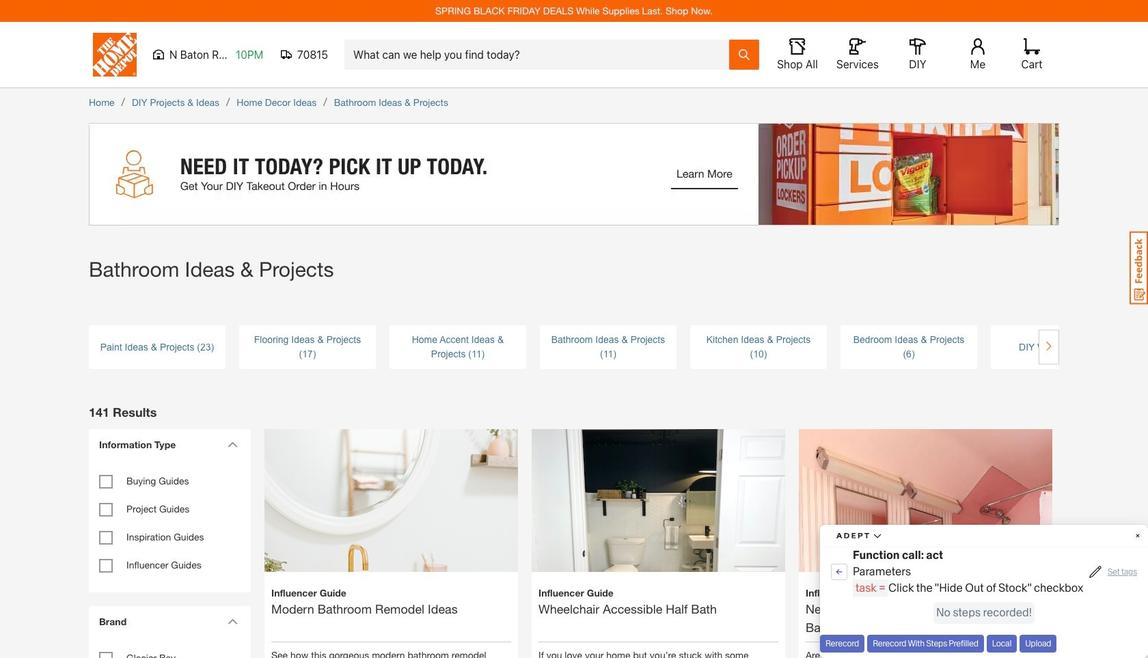 Task type: locate. For each thing, give the bounding box(es) containing it.
What can we help you find today? search field
[[354, 40, 729, 69]]

wheelchair accessible half bath image
[[532, 406, 786, 659]]

1 vertical spatial caret icon image
[[228, 619, 238, 625]]

caret icon image
[[228, 442, 238, 448], [228, 619, 238, 625]]

0 vertical spatial caret icon image
[[228, 442, 238, 448]]



Task type: describe. For each thing, give the bounding box(es) containing it.
feedback link image
[[1131, 231, 1149, 305]]

the home depot logo image
[[93, 33, 137, 77]]

2 caret icon image from the top
[[228, 619, 238, 625]]

1 caret icon image from the top
[[228, 442, 238, 448]]

modern bathroom remodel ideas image
[[265, 406, 518, 659]]



Task type: vqa. For each thing, say whether or not it's contained in the screenshot.
caret icon
yes



